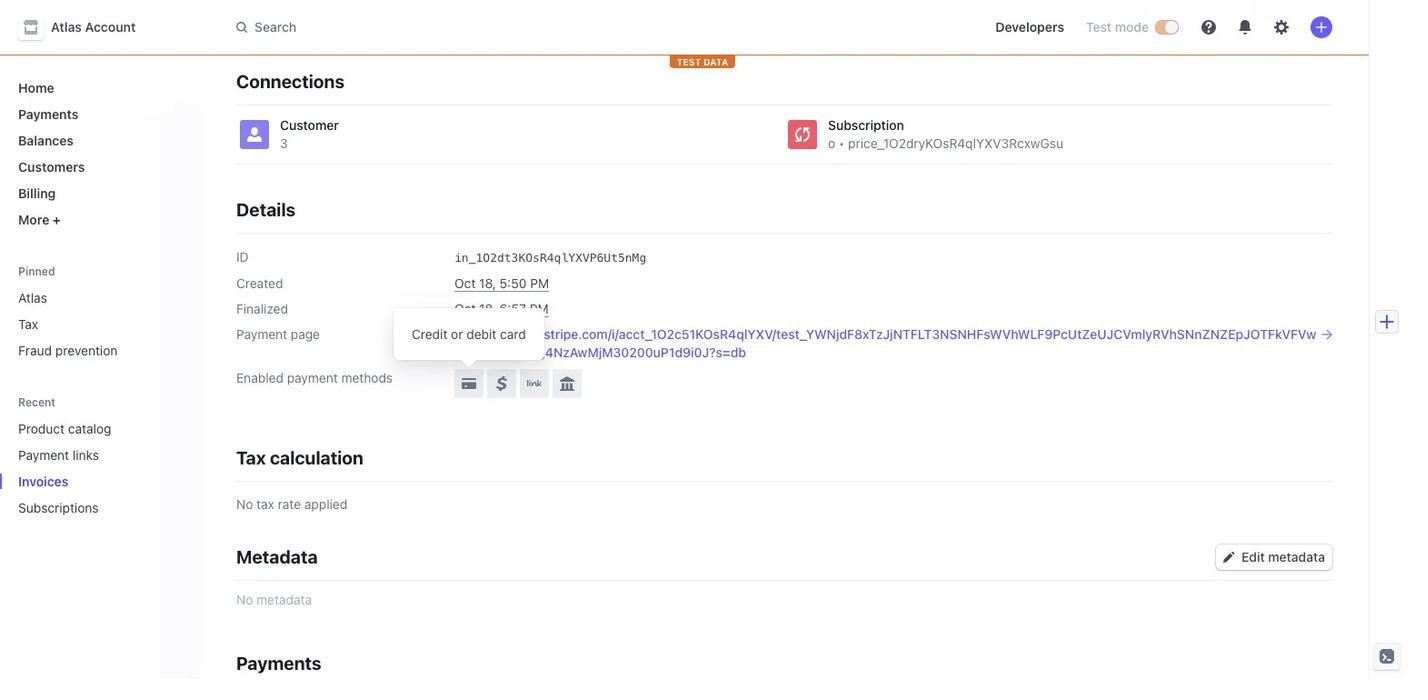 Task type: vqa. For each thing, say whether or not it's contained in the screenshot.
the left Atlas
yes



Task type: describe. For each thing, give the bounding box(es) containing it.
links
[[73, 447, 99, 463]]

+
[[53, 212, 61, 227]]

finalized
[[236, 301, 288, 317]]

edit
[[1242, 550, 1265, 565]]

1 vertical spatial payments
[[236, 653, 321, 674]]

svg image
[[1224, 552, 1235, 563]]

customer 3
[[280, 118, 339, 151]]

customer
[[280, 118, 339, 133]]

atlas link
[[11, 283, 185, 313]]

$3.00
[[1248, 5, 1284, 20]]

tax calculation
[[236, 448, 364, 469]]

oct 18, 5:50 pm
[[455, 276, 549, 291]]

enabled payment methods
[[236, 370, 393, 386]]

product catalog
[[18, 421, 111, 436]]

payments inside core navigation links element
[[18, 106, 79, 122]]

payment links
[[18, 447, 99, 463]]

in_1o2dt3kosr4qlyxvp6ut5nmg
[[455, 251, 647, 265]]

fraud prevention link
[[11, 335, 185, 365]]

search
[[255, 19, 297, 35]]

pm for oct 18, 6:57 pm
[[530, 301, 549, 317]]

oct 18, 5:50 pm button
[[455, 275, 549, 293]]

atlas for atlas
[[18, 290, 47, 305]]

o
[[828, 136, 836, 151]]

price_1o2drykosr4qlyxv3rcxwgsu
[[848, 136, 1064, 151]]

metadata for no metadata
[[257, 592, 312, 608]]

customers
[[18, 159, 85, 175]]

pm for oct 18, 5:50 pm
[[530, 276, 549, 291]]

id
[[236, 249, 249, 265]]

tax link
[[11, 309, 185, 339]]

home link
[[11, 73, 185, 103]]

rate
[[278, 497, 301, 512]]

test
[[1086, 19, 1112, 35]]

billing
[[18, 185, 56, 201]]

product catalog link
[[11, 414, 160, 444]]

enabled
[[236, 370, 284, 386]]

test data
[[677, 56, 729, 67]]

oct 18, 6:57 pm button
[[455, 300, 549, 319]]

notifications image
[[1238, 20, 1253, 35]]

pinned element
[[11, 283, 185, 365]]

payment links link
[[11, 440, 160, 470]]

atlas for atlas account
[[51, 19, 82, 35]]

atlas account
[[51, 19, 136, 35]]

calculation
[[270, 448, 364, 469]]

fraud prevention
[[18, 343, 118, 358]]

invoices link
[[11, 466, 160, 496]]

5:50
[[500, 276, 527, 291]]

customers link
[[11, 152, 185, 182]]

more
[[18, 212, 49, 227]]

tax for tax
[[18, 316, 38, 332]]

edit metadata button
[[1216, 545, 1333, 570]]

applied
[[304, 497, 348, 512]]

payment page
[[236, 327, 320, 342]]

subscription
[[828, 118, 905, 133]]

account
[[85, 19, 136, 35]]

developers link
[[989, 13, 1072, 42]]

settings image
[[1275, 20, 1289, 35]]

data
[[704, 56, 729, 67]]

balances
[[18, 133, 74, 148]]

payment for payment page
[[236, 327, 287, 342]]

subscriptions link
[[11, 493, 160, 523]]



Task type: locate. For each thing, give the bounding box(es) containing it.
6:57
[[500, 301, 526, 317]]

1 horizontal spatial payments
[[236, 653, 321, 674]]

2 18, from the top
[[479, 301, 496, 317]]

pinned navigation links element
[[11, 264, 185, 365]]

0 horizontal spatial payments
[[18, 106, 79, 122]]

payment up invoices
[[18, 447, 69, 463]]

payment down finalized
[[236, 327, 287, 342]]

atlas
[[51, 19, 82, 35], [18, 290, 47, 305]]

connections
[[236, 71, 345, 92]]

1 18, from the top
[[479, 276, 496, 291]]

1 vertical spatial atlas
[[18, 290, 47, 305]]

payment
[[287, 370, 338, 386]]

0 vertical spatial oct
[[455, 276, 476, 291]]

oct for oct 18, 6:57 pm
[[455, 301, 476, 317]]

0 horizontal spatial tax
[[18, 316, 38, 332]]

pinned
[[18, 265, 55, 278]]

https://invoice.stripe.com/i/acct_1o2c51kosr4qlyxv/test_ywnjdf8xtzjjntflt3nsnhfswvhwlf9pcutzeujcvmlyrvhsnnznzepjotfkvfvw
[[455, 327, 1317, 342]]

2 oct from the top
[[455, 301, 476, 317]]

amount
[[1078, 5, 1125, 20]]

atlas left account
[[51, 19, 82, 35]]

prevention
[[55, 343, 118, 358]]

product
[[18, 421, 65, 436]]

pm
[[530, 276, 549, 291], [530, 301, 549, 317]]

core navigation links element
[[11, 73, 185, 235]]

oct 18, 6:57 pm
[[455, 301, 549, 317]]

mwhxylheldg4nzawmjm30200up1d9i0j?s=db
[[455, 345, 747, 360]]

1 horizontal spatial metadata
[[1269, 550, 1326, 565]]

metadata inside button
[[1269, 550, 1326, 565]]

0 vertical spatial pm
[[530, 276, 549, 291]]

balances link
[[11, 125, 185, 155]]

0 vertical spatial 18,
[[479, 276, 496, 291]]

home
[[18, 80, 54, 95]]

18, left 6:57
[[479, 301, 496, 317]]

tax inside pinned element
[[18, 316, 38, 332]]

https://invoice.stripe.com/i/acct_1o2c51kosr4qlyxv/test_ywnjdf8xtzjjntflt3nsnhfswvhwlf9pcutzeujcvmlyrvhsnnznzepjotfkvfvw mwhxylheldg4nzawmjm30200up1d9i0j?s=db link
[[455, 326, 1333, 362]]

Search text field
[[225, 10, 738, 44]]

more +
[[18, 212, 61, 227]]

metadata for edit metadata
[[1269, 550, 1326, 565]]

0 vertical spatial payment
[[236, 327, 287, 342]]

oct up oct 18, 6:57 pm
[[455, 276, 476, 291]]

payment
[[236, 327, 287, 342], [18, 447, 69, 463]]

recent navigation links element
[[0, 395, 200, 523]]

no left tax
[[236, 497, 253, 512]]

test
[[677, 56, 701, 67]]

0 vertical spatial payments
[[18, 106, 79, 122]]

fraud
[[18, 343, 52, 358]]

tax
[[257, 497, 274, 512]]

recent
[[18, 395, 56, 409]]

recent element
[[0, 414, 200, 523]]

help image
[[1202, 20, 1216, 35]]

payment inside 'link'
[[18, 447, 69, 463]]

page
[[291, 327, 320, 342]]

1 vertical spatial no
[[236, 592, 253, 608]]

18,
[[479, 276, 496, 291], [479, 301, 496, 317]]

https://invoice.stripe.com/i/acct_1o2c51kosr4qlyxv/test_ywnjdf8xtzjjntflt3nsnhfswvhwlf9pcutzeujcvmlyrvhsnnznzepjotfkvfvw mwhxylheldg4nzawmjm30200up1d9i0j?s=db
[[455, 327, 1317, 360]]

3
[[280, 136, 288, 151]]

payments up balances
[[18, 106, 79, 122]]

0 horizontal spatial payment
[[18, 447, 69, 463]]

1 horizontal spatial payment
[[236, 327, 287, 342]]

pm right 5:50
[[530, 276, 549, 291]]

Search search field
[[225, 10, 738, 44]]

no for no metadata
[[236, 592, 253, 608]]

oct down the oct 18, 5:50 pm button
[[455, 301, 476, 317]]

1 oct from the top
[[455, 276, 476, 291]]

pm right 6:57
[[530, 301, 549, 317]]

details
[[236, 199, 296, 220]]

atlas down pinned
[[18, 290, 47, 305]]

due
[[1128, 5, 1151, 20]]

1 horizontal spatial tax
[[236, 448, 266, 469]]

edit metadata
[[1242, 550, 1326, 565]]

0 horizontal spatial atlas
[[18, 290, 47, 305]]

2 no from the top
[[236, 592, 253, 608]]

catalog
[[68, 421, 111, 436]]

oct
[[455, 276, 476, 291], [455, 301, 476, 317]]

mode
[[1115, 19, 1149, 35]]

oct for oct 18, 5:50 pm
[[455, 276, 476, 291]]

payments
[[18, 106, 79, 122], [236, 653, 321, 674]]

payments down no metadata
[[236, 653, 321, 674]]

metadata
[[1269, 550, 1326, 565], [257, 592, 312, 608]]

1 vertical spatial oct
[[455, 301, 476, 317]]

0 vertical spatial no
[[236, 497, 253, 512]]

atlas account button
[[18, 15, 154, 40]]

methods
[[341, 370, 393, 386]]

1 vertical spatial payment
[[18, 447, 69, 463]]

0 vertical spatial tax
[[18, 316, 38, 332]]

•
[[839, 136, 845, 151]]

amount due
[[1078, 5, 1151, 20]]

metadata right edit
[[1269, 550, 1326, 565]]

18, left 5:50
[[479, 276, 496, 291]]

tax for tax calculation
[[236, 448, 266, 469]]

18, for 5:50
[[479, 276, 496, 291]]

1 vertical spatial 18,
[[479, 301, 496, 317]]

subscriptions
[[18, 500, 99, 516]]

0 vertical spatial metadata
[[1269, 550, 1326, 565]]

1 vertical spatial metadata
[[257, 592, 312, 608]]

test mode
[[1086, 19, 1149, 35]]

no for no tax rate applied
[[236, 497, 253, 512]]

billing link
[[11, 178, 185, 208]]

metadata
[[236, 547, 318, 568]]

atlas inside button
[[51, 19, 82, 35]]

tax up fraud
[[18, 316, 38, 332]]

invoices
[[18, 474, 69, 489]]

no
[[236, 497, 253, 512], [236, 592, 253, 608]]

subscription o • price_1o2drykosr4qlyxv3rcxwgsu
[[828, 118, 1064, 151]]

1 no from the top
[[236, 497, 253, 512]]

1 vertical spatial tax
[[236, 448, 266, 469]]

1 vertical spatial pm
[[530, 301, 549, 317]]

0 vertical spatial atlas
[[51, 19, 82, 35]]

18, for 6:57
[[479, 301, 496, 317]]

developers
[[996, 19, 1065, 35]]

tax
[[18, 316, 38, 332], [236, 448, 266, 469]]

metadata down metadata
[[257, 592, 312, 608]]

no tax rate applied
[[236, 497, 348, 512]]

no metadata
[[236, 592, 312, 608]]

created
[[236, 276, 283, 291]]

0 horizontal spatial metadata
[[257, 592, 312, 608]]

tax up tax
[[236, 448, 266, 469]]

atlas inside pinned element
[[18, 290, 47, 305]]

payments link
[[11, 99, 185, 129]]

1 horizontal spatial atlas
[[51, 19, 82, 35]]

payment for payment links
[[18, 447, 69, 463]]

no down metadata
[[236, 592, 253, 608]]



